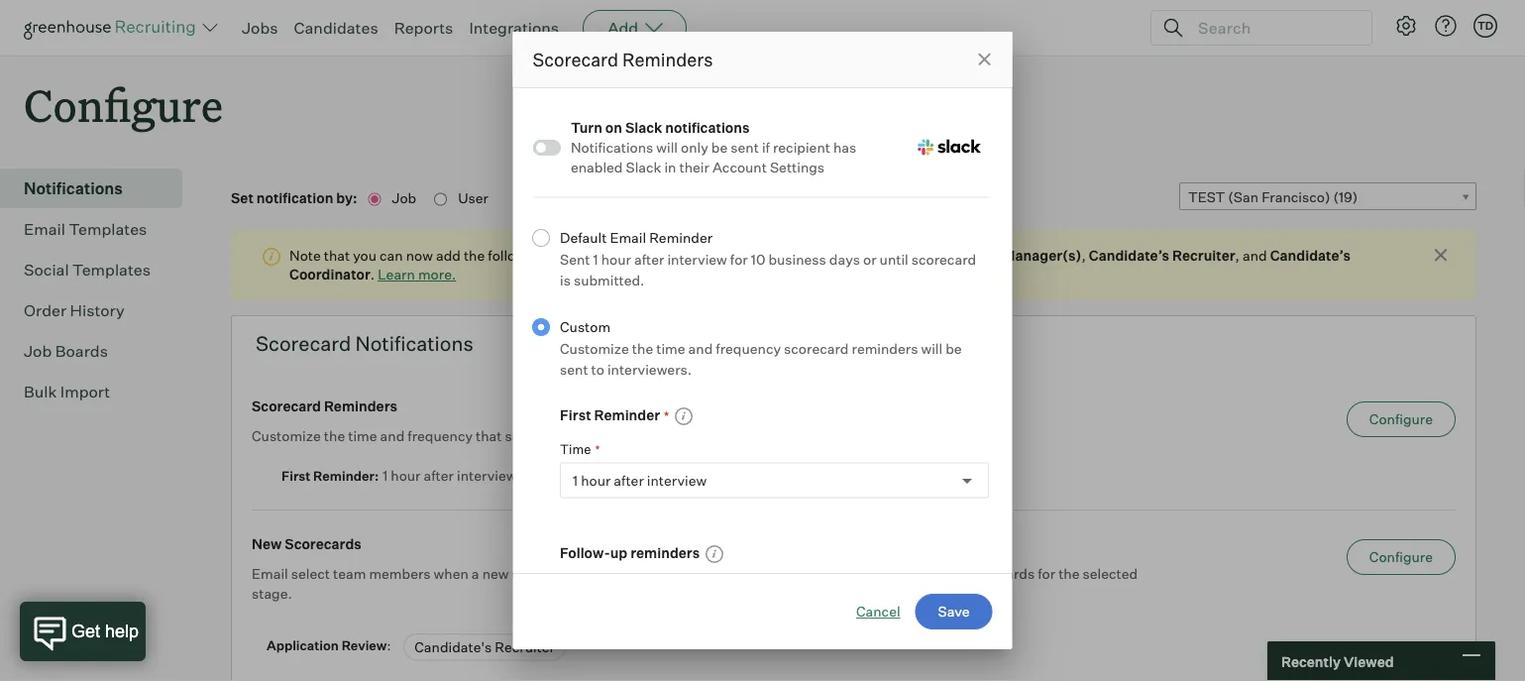 Task type: describe. For each thing, give the bounding box(es) containing it.
integrations
[[469, 18, 559, 38]]

follow-up reminders
[[560, 544, 700, 561]]

review
[[342, 638, 387, 654]]

summary
[[705, 565, 766, 583]]

(19)
[[1334, 189, 1358, 206]]

2 , from the left
[[1236, 247, 1240, 264]]

hour down 'time'
[[581, 472, 611, 489]]

(san
[[1229, 189, 1259, 206]]

business
[[768, 251, 826, 268]]

interview down are
[[647, 472, 707, 489]]

sent 1 hour after interview for 10 business days or until scorecard is submitted.
[[560, 251, 976, 289]]

note
[[289, 247, 321, 264]]

import
[[60, 382, 110, 402]]

save
[[938, 603, 970, 620]]

francisco)
[[1262, 189, 1331, 206]]

test (san francisco) (19) link
[[1180, 183, 1477, 211]]

2 a from the left
[[694, 565, 702, 583]]

candidate's
[[415, 639, 492, 656]]

when
[[434, 565, 469, 583]]

scorecard notifications
[[256, 331, 474, 356]]

after inside sent 1 hour after interview for 10 business days or until scorecard is submitted.
[[634, 251, 664, 268]]

customization option group
[[522, 227, 989, 681]]

account
[[712, 158, 767, 175]]

templates for email templates
[[69, 219, 147, 239]]

bulk
[[24, 382, 57, 402]]

recipient
[[773, 138, 830, 156]]

2 slack from the top
[[626, 158, 661, 175]]

0 vertical spatial that
[[324, 247, 350, 264]]

social templates
[[24, 260, 151, 280]]

order
[[24, 301, 67, 320]]

time for customize the time and frequency scorecard reminders will be sent to interviewers.
[[656, 340, 685, 357]]

new
[[252, 536, 282, 553]]

interview inside sent 1 hour after interview for 10 business days or until scorecard is submitted.
[[667, 251, 727, 268]]

1 vertical spatial scorecard
[[256, 331, 351, 356]]

10
[[751, 251, 765, 268]]

td button
[[1474, 14, 1498, 38]]

is inside email select team members when a new scorecard is submitted with a summary of submitted and outstanding scorecards for the selected stage.
[[580, 565, 591, 583]]

interviewers. for customize the time and frequency scorecard reminders will be sent to interviewers.
[[607, 361, 692, 378]]

can
[[380, 247, 403, 264]]

1 hour after interview
[[573, 472, 707, 489]]

recently viewed
[[1282, 653, 1394, 670]]

notification sent on the same day of the interview element
[[669, 405, 694, 426]]

or
[[863, 251, 876, 268]]

time for customize the time and frequency that scorecard reminders are sent to interviewers.
[[348, 427, 377, 445]]

greenhouse recruiting image
[[24, 16, 202, 40]]

: for application review :
[[387, 638, 391, 654]]

hour up members
[[391, 467, 421, 484]]

1 horizontal spatial team
[[591, 247, 624, 264]]

application review :
[[267, 638, 394, 654]]

enabled
[[570, 158, 623, 175]]

User radio
[[434, 193, 447, 206]]

configure for email select team members when a new scorecard is submitted with a summary of submitted and outstanding scorecards for the selected stage.
[[1370, 548, 1434, 566]]

submitted.
[[573, 272, 644, 289]]

days
[[829, 251, 860, 268]]

will inside the 'turn on slack notifications notifications will only be sent if recipient has enabled slack in their account settings'
[[656, 138, 678, 156]]

1 vertical spatial reminders
[[573, 427, 639, 445]]

1 slack from the top
[[625, 119, 662, 136]]

turn on slack notifications notifications will only be sent if recipient has enabled slack in their account settings
[[570, 119, 856, 175]]

on
[[605, 119, 622, 136]]

jobs link
[[242, 18, 278, 38]]

test (san francisco) (19)
[[1189, 189, 1358, 206]]

job for job
[[392, 190, 420, 207]]

add button
[[583, 10, 687, 46]]

Job radio
[[368, 193, 381, 206]]

for inside sent 1 hour after interview for 10 business days or until scorecard is submitted.
[[730, 251, 748, 268]]

. learn more.
[[371, 266, 456, 283]]

1 vertical spatial that
[[476, 427, 502, 445]]

you
[[353, 247, 377, 264]]

0 horizontal spatial 1
[[383, 467, 388, 484]]

configure image
[[1395, 14, 1419, 38]]

notifications link
[[24, 177, 174, 200]]

after down are
[[614, 472, 644, 489]]

sent inside the 'turn on slack notifications notifications will only be sent if recipient has enabled slack in their account settings'
[[730, 138, 759, 156]]

the inside email select team members when a new scorecard is submitted with a summary of submitted and outstanding scorecards for the selected stage.
[[1059, 565, 1080, 583]]

turn
[[570, 119, 602, 136]]

Search text field
[[1194, 13, 1354, 42]]

history
[[70, 301, 125, 320]]

note that you can now add the following hiring team roles as recipients to additional notifications types: hiring manager(s) , candidate's recruiter , and
[[289, 247, 1271, 264]]

subsequent notification(s) sent in the business days following the interview. image
[[705, 544, 724, 564]]

email inside the customization option group
[[610, 229, 646, 246]]

of
[[769, 565, 781, 583]]

time
[[560, 441, 591, 457]]

hiring
[[550, 247, 588, 264]]

jobs
[[242, 18, 278, 38]]

0 horizontal spatial reminders
[[324, 398, 398, 415]]

interviewers. for customize the time and frequency that scorecard reminders are sent to interviewers.
[[714, 427, 798, 445]]

recipients
[[679, 247, 744, 264]]

subsequent notification(s) sent in the business days following the interview. element
[[700, 543, 724, 564]]

custom
[[560, 318, 610, 336]]

hiring
[[958, 247, 1000, 264]]

application
[[267, 638, 339, 654]]

candidate's coordinator
[[289, 247, 1351, 283]]

notifications inside the 'turn on slack notifications notifications will only be sent if recipient has enabled slack in their account settings'
[[665, 119, 749, 136]]

1 candidate's from the left
[[1089, 247, 1170, 264]]

only
[[681, 138, 708, 156]]

now
[[406, 247, 433, 264]]

customize the time and frequency scorecard reminders will be sent to interviewers.
[[560, 340, 962, 378]]

save button
[[916, 594, 993, 630]]

customize for customize the time and frequency that scorecard reminders are sent to interviewers.
[[252, 427, 321, 445]]

outstanding
[[882, 565, 960, 583]]

notification sent on the same day of the interview image
[[674, 406, 694, 426]]

scorecard inside email select team members when a new scorecard is submitted with a summary of submitted and outstanding scorecards for the selected stage.
[[512, 565, 577, 583]]

td
[[1478, 19, 1494, 32]]

cancel link
[[856, 602, 901, 622]]

new
[[482, 565, 509, 583]]

1 submitted from the left
[[594, 565, 660, 583]]

settings
[[770, 158, 824, 175]]

reports link
[[394, 18, 453, 38]]

user
[[458, 190, 489, 207]]

1 , from the left
[[1082, 247, 1086, 264]]

frequency for that
[[408, 427, 473, 445]]

email templates
[[24, 219, 147, 239]]

customize for customize the time and frequency scorecard reminders will be sent to interviewers.
[[560, 340, 629, 357]]

default email reminder
[[560, 229, 712, 246]]

selected
[[1083, 565, 1138, 583]]

if
[[762, 138, 770, 156]]

scorecard inside 'customize the time and frequency scorecard reminders will be sent to interviewers.'
[[784, 340, 849, 357]]

be inside 'customize the time and frequency scorecard reminders will be sent to interviewers.'
[[945, 340, 962, 357]]

0 horizontal spatial recruiter
[[495, 639, 555, 656]]



Task type: vqa. For each thing, say whether or not it's contained in the screenshot.
the Create One! link for Prospecting
no



Task type: locate. For each thing, give the bounding box(es) containing it.
first up new scorecards
[[282, 468, 311, 484]]

1 vertical spatial frequency
[[408, 427, 473, 445]]

reminders down scorecard notifications
[[324, 398, 398, 415]]

manager(s)
[[1003, 247, 1082, 264]]

1 vertical spatial scorecard reminders
[[252, 398, 398, 415]]

after down customize the time and frequency that scorecard reminders are sent to interviewers.
[[424, 467, 454, 484]]

1 vertical spatial for
[[1038, 565, 1056, 583]]

1 vertical spatial is
[[580, 565, 591, 583]]

0 vertical spatial scorecard reminders
[[533, 48, 713, 70]]

after down default email reminder on the left top of page
[[634, 251, 664, 268]]

stage.
[[252, 585, 292, 602]]

sent down notification sent on the same day of the interview image
[[666, 427, 694, 445]]

1 vertical spatial :
[[387, 638, 391, 654]]

follow-
[[560, 544, 610, 561]]

social templates link
[[24, 258, 174, 282]]

email up roles
[[610, 229, 646, 246]]

0 horizontal spatial first
[[282, 468, 311, 484]]

a right with
[[694, 565, 702, 583]]

until
[[879, 251, 908, 268]]

default
[[560, 229, 607, 246]]

2 horizontal spatial notifications
[[570, 138, 653, 156]]

1 horizontal spatial notifications
[[831, 247, 911, 264]]

1 vertical spatial reminders
[[324, 398, 398, 415]]

1 horizontal spatial be
[[945, 340, 962, 357]]

1 vertical spatial configure button
[[1347, 540, 1456, 575]]

1 horizontal spatial time
[[656, 340, 685, 357]]

team up submitted.
[[591, 247, 624, 264]]

recruiter right candidate's
[[495, 639, 555, 656]]

1 horizontal spatial to
[[697, 427, 711, 445]]

first for first reminder : 1 hour after interview
[[282, 468, 311, 484]]

types:
[[914, 247, 955, 264]]

1 horizontal spatial customize
[[560, 340, 629, 357]]

first reminder : 1 hour after interview
[[282, 467, 517, 484]]

0 vertical spatial frequency
[[716, 340, 781, 357]]

members
[[369, 565, 431, 583]]

scorecard down candidate's coordinator
[[784, 340, 849, 357]]

email inside email select team members when a new scorecard is submitted with a summary of submitted and outstanding scorecards for the selected stage.
[[252, 565, 288, 583]]

reminders
[[623, 48, 713, 70], [324, 398, 398, 415]]

0 horizontal spatial submitted
[[594, 565, 660, 583]]

to right are
[[697, 427, 711, 445]]

customize the time and frequency that scorecard reminders are sent to interviewers.
[[252, 427, 798, 445]]

for right "scorecards"
[[1038, 565, 1056, 583]]

0 vertical spatial will
[[656, 138, 678, 156]]

up
[[610, 544, 627, 561]]

scorecard right the until
[[911, 251, 976, 268]]

0 horizontal spatial that
[[324, 247, 350, 264]]

email for select
[[252, 565, 288, 583]]

notifications down on
[[570, 138, 653, 156]]

frequency for scorecard
[[716, 340, 781, 357]]

that left 'time'
[[476, 427, 502, 445]]

0 horizontal spatial frequency
[[408, 427, 473, 445]]

is down sent
[[560, 272, 570, 289]]

hour inside sent 1 hour after interview for 10 business days or until scorecard is submitted.
[[601, 251, 631, 268]]

2 vertical spatial scorecard
[[252, 398, 321, 415]]

sent
[[730, 138, 759, 156], [560, 361, 588, 378], [666, 427, 694, 445]]

to for that
[[697, 427, 711, 445]]

and down the (san
[[1243, 247, 1268, 264]]

1 vertical spatial to
[[591, 361, 604, 378]]

customize inside 'customize the time and frequency scorecard reminders will be sent to interviewers.'
[[560, 340, 629, 357]]

will inside 'customize the time and frequency scorecard reminders will be sent to interviewers.'
[[921, 340, 942, 357]]

interview right roles
[[667, 251, 727, 268]]

be down types:
[[945, 340, 962, 357]]

1 vertical spatial configure
[[1370, 411, 1434, 428]]

hour
[[601, 251, 631, 268], [391, 467, 421, 484], [581, 472, 611, 489]]

reminders inside dialog
[[623, 48, 713, 70]]

2 candidate's from the left
[[1271, 247, 1351, 264]]

email inside email templates link
[[24, 219, 65, 239]]

0 horizontal spatial ,
[[1082, 247, 1086, 264]]

scorecard reminders inside dialog
[[533, 48, 713, 70]]

candidates
[[294, 18, 378, 38]]

1 vertical spatial templates
[[72, 260, 151, 280]]

0 horizontal spatial for
[[730, 251, 748, 268]]

2 vertical spatial to
[[697, 427, 711, 445]]

roles
[[627, 247, 659, 264]]

email select team members when a new scorecard is submitted with a summary of submitted and outstanding scorecards for the selected stage.
[[252, 565, 1138, 602]]

boards
[[55, 341, 108, 361]]

: for first reminder : 1 hour after interview
[[375, 468, 379, 484]]

time up notification sent on the same day of the interview element
[[656, 340, 685, 357]]

notifications up 'only' at the top left of page
[[665, 119, 749, 136]]

job up bulk
[[24, 341, 52, 361]]

2 submitted from the left
[[784, 565, 851, 583]]

1 horizontal spatial sent
[[666, 427, 694, 445]]

1 vertical spatial slack
[[626, 158, 661, 175]]

sent for scorecard
[[560, 361, 588, 378]]

scorecard
[[533, 48, 619, 70], [256, 331, 351, 356], [252, 398, 321, 415]]

templates down notifications 'link'
[[69, 219, 147, 239]]

is down the follow- on the bottom left
[[580, 565, 591, 583]]

interview down customize the time and frequency that scorecard reminders are sent to interviewers.
[[457, 467, 517, 484]]

:
[[375, 468, 379, 484], [387, 638, 391, 654]]

0 vertical spatial be
[[711, 138, 727, 156]]

,
[[1082, 247, 1086, 264], [1236, 247, 1240, 264]]

learn
[[378, 266, 415, 283]]

notifications up email templates
[[24, 179, 123, 198]]

1 vertical spatial be
[[945, 340, 962, 357]]

0 horizontal spatial is
[[560, 272, 570, 289]]

1 horizontal spatial email
[[252, 565, 288, 583]]

scorecard reminders down scorecard notifications
[[252, 398, 398, 415]]

1 vertical spatial time
[[348, 427, 377, 445]]

1 horizontal spatial interviewers.
[[714, 427, 798, 445]]

configure for customize the time and frequency that scorecard reminders are sent to interviewers.
[[1370, 411, 1434, 428]]

notifications left types:
[[831, 247, 911, 264]]

0 vertical spatial templates
[[69, 219, 147, 239]]

team right select
[[333, 565, 366, 583]]

1 horizontal spatial will
[[921, 340, 942, 357]]

notification
[[257, 190, 333, 207]]

0 horizontal spatial notifications
[[665, 119, 749, 136]]

frequency up first reminder : 1 hour after interview
[[408, 427, 473, 445]]

recruiter down test on the top right of page
[[1173, 247, 1236, 264]]

1 vertical spatial job
[[24, 341, 52, 361]]

1 inside sent 1 hour after interview for 10 business days or until scorecard is submitted.
[[593, 251, 598, 268]]

candidate's down francisco)
[[1271, 247, 1351, 264]]

2 horizontal spatial to
[[747, 247, 760, 264]]

and up first reminder : 1 hour after interview
[[380, 427, 405, 445]]

scorecard reminders down the add
[[533, 48, 713, 70]]

2 configure button from the top
[[1347, 540, 1456, 575]]

1 vertical spatial first
[[282, 468, 311, 484]]

set
[[231, 190, 254, 207]]

1 horizontal spatial is
[[580, 565, 591, 583]]

their
[[679, 158, 709, 175]]

0 vertical spatial reminder
[[649, 229, 712, 246]]

1 horizontal spatial job
[[392, 190, 420, 207]]

additional
[[763, 247, 828, 264]]

0 vertical spatial scorecard
[[533, 48, 619, 70]]

2 horizontal spatial 1
[[593, 251, 598, 268]]

the left selected
[[1059, 565, 1080, 583]]

reminder inside first reminder : 1 hour after interview
[[313, 468, 375, 484]]

reminders up with
[[630, 544, 700, 561]]

job
[[392, 190, 420, 207], [24, 341, 52, 361]]

is inside sent 1 hour after interview for 10 business days or until scorecard is submitted.
[[560, 272, 570, 289]]

customize
[[560, 340, 629, 357], [252, 427, 321, 445]]

be
[[711, 138, 727, 156], [945, 340, 962, 357]]

1 horizontal spatial first
[[560, 406, 591, 423]]

test
[[1189, 189, 1226, 206]]

sent
[[560, 251, 590, 268]]

sent up account
[[730, 138, 759, 156]]

add
[[436, 247, 461, 264]]

2 vertical spatial notifications
[[355, 331, 474, 356]]

the
[[464, 247, 485, 264], [632, 340, 653, 357], [324, 427, 345, 445], [1059, 565, 1080, 583]]

0 vertical spatial configure
[[24, 75, 223, 134]]

scorecard inside dialog
[[533, 48, 619, 70]]

first inside first reminder : 1 hour after interview
[[282, 468, 311, 484]]

set notification by:
[[231, 190, 360, 207]]

integrations link
[[469, 18, 559, 38]]

submitted right of
[[784, 565, 851, 583]]

scorecard reminders
[[533, 48, 713, 70], [252, 398, 398, 415]]

0 horizontal spatial interviewers.
[[607, 361, 692, 378]]

for left 10
[[730, 251, 748, 268]]

interviewers. inside 'customize the time and frequency scorecard reminders will be sent to interviewers.'
[[607, 361, 692, 378]]

0 horizontal spatial sent
[[560, 361, 588, 378]]

after
[[634, 251, 664, 268], [424, 467, 454, 484], [614, 472, 644, 489]]

0 vertical spatial notifications
[[665, 119, 749, 136]]

1 vertical spatial team
[[333, 565, 366, 583]]

bulk import
[[24, 382, 110, 402]]

reminders inside 'customize the time and frequency scorecard reminders will be sent to interviewers.'
[[852, 340, 918, 357]]

email up 'social'
[[24, 219, 65, 239]]

1 horizontal spatial 1
[[573, 472, 578, 489]]

the up first reminder : 1 hour after interview
[[324, 427, 345, 445]]

first inside the customization option group
[[560, 406, 591, 423]]

reminder up as
[[649, 229, 712, 246]]

email
[[24, 219, 65, 239], [610, 229, 646, 246], [252, 565, 288, 583]]

following
[[488, 247, 547, 264]]

and inside email select team members when a new scorecard is submitted with a summary of submitted and outstanding scorecards for the selected stage.
[[854, 565, 879, 583]]

to right recipients
[[747, 247, 760, 264]]

frequency inside 'customize the time and frequency scorecard reminders will be sent to interviewers.'
[[716, 340, 781, 357]]

0 vertical spatial team
[[591, 247, 624, 264]]

that
[[324, 247, 350, 264], [476, 427, 502, 445]]

1 horizontal spatial ,
[[1236, 247, 1240, 264]]

1 horizontal spatial submitted
[[784, 565, 851, 583]]

0 vertical spatial reminders
[[852, 340, 918, 357]]

and up "cancel" at the right of the page
[[854, 565, 879, 583]]

2 vertical spatial reminders
[[630, 544, 700, 561]]

0 horizontal spatial time
[[348, 427, 377, 445]]

are
[[642, 427, 663, 445]]

that up coordinator
[[324, 247, 350, 264]]

2 horizontal spatial email
[[610, 229, 646, 246]]

td button
[[1470, 10, 1502, 42]]

scorecard reminders dialog
[[513, 32, 1013, 681]]

reminder for first reminder
[[594, 406, 660, 423]]

time inside 'customize the time and frequency scorecard reminders will be sent to interviewers.'
[[656, 340, 685, 357]]

reports
[[394, 18, 453, 38]]

reminder up scorecards
[[313, 468, 375, 484]]

1 horizontal spatial that
[[476, 427, 502, 445]]

time up first reminder : 1 hour after interview
[[348, 427, 377, 445]]

1 vertical spatial will
[[921, 340, 942, 357]]

.
[[371, 266, 375, 283]]

job boards link
[[24, 339, 174, 363]]

order history link
[[24, 299, 174, 322]]

1 horizontal spatial for
[[1038, 565, 1056, 583]]

first reminder
[[560, 406, 660, 423]]

notifications inside 'link'
[[24, 179, 123, 198]]

1 horizontal spatial candidate's
[[1271, 247, 1351, 264]]

0 vertical spatial reminders
[[623, 48, 713, 70]]

0 vertical spatial first
[[560, 406, 591, 423]]

for inside email select team members when a new scorecard is submitted with a summary of submitted and outstanding scorecards for the selected stage.
[[1038, 565, 1056, 583]]

job for job boards
[[24, 341, 52, 361]]

scorecard down the follow- on the bottom left
[[512, 565, 577, 583]]

templates down email templates link
[[72, 260, 151, 280]]

1 horizontal spatial scorecard reminders
[[533, 48, 713, 70]]

sent down custom
[[560, 361, 588, 378]]

in
[[664, 158, 676, 175]]

frequency down sent 1 hour after interview for 10 business days or until scorecard is submitted.
[[716, 340, 781, 357]]

2 vertical spatial sent
[[666, 427, 694, 445]]

reminders down first reminder
[[573, 427, 639, 445]]

0 horizontal spatial :
[[375, 468, 379, 484]]

0 vertical spatial job
[[392, 190, 420, 207]]

interviewers. up notification sent on the same day of the interview element
[[607, 361, 692, 378]]

2 vertical spatial configure
[[1370, 548, 1434, 566]]

templates for social templates
[[72, 260, 151, 280]]

0 vertical spatial to
[[747, 247, 760, 264]]

0 vertical spatial slack
[[625, 119, 662, 136]]

2 vertical spatial reminder
[[313, 468, 375, 484]]

1 vertical spatial customize
[[252, 427, 321, 445]]

0 horizontal spatial email
[[24, 219, 65, 239]]

first up 'time'
[[560, 406, 591, 423]]

sent for that
[[666, 427, 694, 445]]

hour up submitted.
[[601, 251, 631, 268]]

reminders
[[852, 340, 918, 357], [573, 427, 639, 445], [630, 544, 700, 561]]

1 vertical spatial reminder
[[594, 406, 660, 423]]

notifications
[[570, 138, 653, 156], [24, 179, 123, 198], [355, 331, 474, 356]]

slack
[[625, 119, 662, 136], [626, 158, 661, 175]]

email for templates
[[24, 219, 65, 239]]

0 vertical spatial sent
[[730, 138, 759, 156]]

interviewers.
[[607, 361, 692, 378], [714, 427, 798, 445]]

configure button for customize the time and frequency that scorecard reminders are sent to interviewers.
[[1347, 402, 1456, 437]]

recruiter
[[1173, 247, 1236, 264], [495, 639, 555, 656]]

reminders down the until
[[852, 340, 918, 357]]

scorecard inside sent 1 hour after interview for 10 business days or until scorecard is submitted.
[[911, 251, 976, 268]]

order history
[[24, 301, 125, 320]]

2 horizontal spatial sent
[[730, 138, 759, 156]]

to inside 'customize the time and frequency scorecard reminders will be sent to interviewers.'
[[591, 361, 604, 378]]

0 horizontal spatial scorecard reminders
[[252, 398, 398, 415]]

0 vertical spatial configure button
[[1347, 402, 1456, 437]]

a left new
[[472, 565, 479, 583]]

slack right on
[[625, 119, 662, 136]]

select
[[291, 565, 330, 583]]

sent inside 'customize the time and frequency scorecard reminders will be sent to interviewers.'
[[560, 361, 588, 378]]

notifications inside the 'turn on slack notifications notifications will only be sent if recipient has enabled slack in their account settings'
[[570, 138, 653, 156]]

1 vertical spatial notifications
[[831, 247, 911, 264]]

add
[[608, 18, 639, 38]]

reminders down "add" popup button
[[623, 48, 713, 70]]

submitted down 'follow-up reminders'
[[594, 565, 660, 583]]

1 horizontal spatial a
[[694, 565, 702, 583]]

0 horizontal spatial to
[[591, 361, 604, 378]]

configure
[[24, 75, 223, 134], [1370, 411, 1434, 428], [1370, 548, 1434, 566]]

: inside first reminder : 1 hour after interview
[[375, 468, 379, 484]]

by:
[[336, 190, 357, 207]]

slack left in
[[626, 158, 661, 175]]

to down custom
[[591, 361, 604, 378]]

1 horizontal spatial :
[[387, 638, 391, 654]]

0 vertical spatial time
[[656, 340, 685, 357]]

be inside the 'turn on slack notifications notifications will only be sent if recipient has enabled slack in their account settings'
[[711, 138, 727, 156]]

candidate's inside candidate's coordinator
[[1271, 247, 1351, 264]]

will down types:
[[921, 340, 942, 357]]

scorecard down first reminder
[[505, 427, 570, 445]]

0 horizontal spatial a
[[472, 565, 479, 583]]

templates
[[69, 219, 147, 239], [72, 260, 151, 280]]

interviewers. down 'customize the time and frequency scorecard reminders will be sent to interviewers.'
[[714, 427, 798, 445]]

the inside 'customize the time and frequency scorecard reminders will be sent to interviewers.'
[[632, 340, 653, 357]]

1 horizontal spatial recruiter
[[1173, 247, 1236, 264]]

1 vertical spatial sent
[[560, 361, 588, 378]]

team inside email select team members when a new scorecard is submitted with a summary of submitted and outstanding scorecards for the selected stage.
[[333, 565, 366, 583]]

viewed
[[1344, 653, 1394, 670]]

reminder for first reminder : 1 hour after interview
[[313, 468, 375, 484]]

reminder
[[649, 229, 712, 246], [594, 406, 660, 423], [313, 468, 375, 484]]

to for scorecard
[[591, 361, 604, 378]]

email up stage.
[[252, 565, 288, 583]]

1 configure button from the top
[[1347, 402, 1456, 437]]

notifications down . learn more.
[[355, 331, 474, 356]]

0 horizontal spatial team
[[333, 565, 366, 583]]

0 vertical spatial for
[[730, 251, 748, 268]]

candidate's right manager(s)
[[1089, 247, 1170, 264]]

reminder up are
[[594, 406, 660, 423]]

recently
[[1282, 653, 1341, 670]]

cancel
[[856, 603, 901, 620]]

1 a from the left
[[472, 565, 479, 583]]

email templates link
[[24, 217, 174, 241]]

will
[[656, 138, 678, 156], [921, 340, 942, 357]]

job right the job 'option'
[[392, 190, 420, 207]]

0 horizontal spatial notifications
[[24, 179, 123, 198]]

be right 'only' at the top left of page
[[711, 138, 727, 156]]

and inside 'customize the time and frequency scorecard reminders will be sent to interviewers.'
[[688, 340, 713, 357]]

0 horizontal spatial candidate's
[[1089, 247, 1170, 264]]

candidate's recruiter
[[415, 639, 555, 656]]

coordinator
[[289, 266, 371, 283]]

and up notification sent on the same day of the interview element
[[688, 340, 713, 357]]

the right add
[[464, 247, 485, 264]]

notifications
[[665, 119, 749, 136], [831, 247, 911, 264]]

scorecards
[[285, 536, 362, 553]]

the up first reminder
[[632, 340, 653, 357]]

will up in
[[656, 138, 678, 156]]

learn more. link
[[378, 266, 456, 283]]

configure button for email select team members when a new scorecard is submitted with a summary of submitted and outstanding scorecards for the selected stage.
[[1347, 540, 1456, 575]]

0 vertical spatial is
[[560, 272, 570, 289]]

a
[[472, 565, 479, 583], [694, 565, 702, 583]]

first for first reminder
[[560, 406, 591, 423]]



